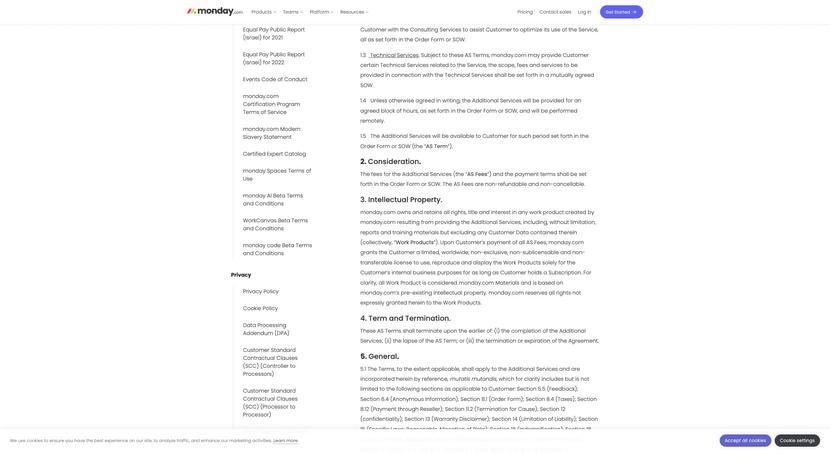 Task type: describe. For each thing, give the bounding box(es) containing it.
customer up materials
[[501, 269, 527, 277]]

processor)
[[243, 411, 271, 419]]

(export
[[361, 436, 379, 443]]

owns
[[397, 209, 411, 216]]

monday.com inside monday.com reporting hotline
[[243, 1, 279, 8]]

monday ai beta terms and conditions link
[[233, 191, 316, 209]]

non- up 'display'
[[471, 249, 484, 256]]

monday code beta terms and conditions link
[[233, 241, 316, 259]]

section up 11.2
[[461, 396, 480, 403]]

as right 'long'
[[493, 269, 499, 277]]

1 horizontal spatial agreed
[[416, 97, 435, 104]]

monday.com logo image
[[187, 4, 243, 18]]

addendum
[[243, 330, 273, 337]]

customer inside . subject to these as terms, monday.com may provide customer certain technical services related to the service, the scope, fees and services to be provided in connection with the technical services shall be set forth in a mutually agreed sow.
[[563, 51, 589, 59]]

0 horizontal spatial agreed
[[361, 107, 380, 115]]

data inside data processing addendum (dpa)
[[243, 322, 256, 329]]

with inside . subject to these as terms, monday.com may provide customer certain technical services related to the service, the scope, fees and services to be provided in connection with the technical services shall be set forth in a mutually agreed sow.
[[423, 71, 434, 79]]

"). inside "). upon customer's payment of all as fees, monday.com grants the customer a limited, worldwide, non-exclusive, non-sublicensable and non- transferable license to use, reproduce and display the work products solely for the customer's internal business purposes for as long as customer holds a subscription. for clarity, all work product is considered monday.com materials and is based on monday.com's pre-existing intellectual property. monday.com reserves all rights not expressly granted herein to the work products.
[[434, 239, 439, 246]]

of up (indemnification);
[[548, 416, 554, 423]]

5.1 the terms, to the extent applicable, shall apply to the additional services and are incorporated herein by reference,
[[361, 365, 581, 383]]

customer standard contractual clauses (scc)             (controller to processors) link
[[233, 346, 316, 379]]

terms inside the monday code beta terms and conditions
[[296, 242, 312, 249]]

as inside ") and the payment terms shall be set forth in the order form or sow. the as fees are non-refundable and non-cancellable.
[[454, 181, 460, 188]]

reporting
[[280, 1, 306, 8]]

forth inside the . subject to these as terms, monday.com may provide customer with the consulting services to assist customer to optimize its use of the service, all as set forth in the order form or sow.
[[385, 36, 397, 43]]

customer right assist
[[486, 26, 512, 33]]

use inside the . subject to these as terms, monday.com may provide customer with the consulting services to assist customer to optimize its use of the service, all as set forth in the order form or sow.
[[552, 26, 561, 33]]

services inside 1.5   the additional services will be available to customer for such period set forth in the order form or sow (the "
[[410, 132, 431, 140]]

equal pay public report (israel) for 2022 link
[[233, 50, 316, 68]]

section up 18
[[579, 416, 598, 423]]

section right the (taxes);
[[578, 396, 597, 403]]

expert
[[267, 150, 283, 158]]

we
[[10, 438, 17, 444]]

sow. inside . subject to these as terms, monday.com may provide customer certain technical services related to the service, the scope, fees and services to be provided in connection with the technical services shall be set forth in a mutually agreed sow.
[[361, 81, 374, 89]]

spaces
[[267, 167, 287, 175]]

additional inside the 5.1 the terms, to the extent applicable, shall apply to the additional services and are incorporated herein by reference,
[[509, 365, 535, 373]]

and inside monday ai beta terms and conditions
[[243, 200, 254, 207]]

section up waiver
[[505, 436, 524, 443]]

scope,
[[499, 61, 516, 69]]

intellectual
[[434, 289, 463, 297]]

additional down consideration
[[403, 170, 429, 178]]

set inside 1.5   the additional services will be available to customer for such period set forth in the order form or sow (the "
[[551, 132, 559, 140]]

(scc) for processor)
[[243, 403, 259, 411]]

and up (collectively,
[[381, 229, 391, 236]]

for up '14'
[[510, 406, 517, 413]]

1 horizontal spatial (the
[[454, 170, 464, 178]]

") and the payment terms shall be set forth in the order form or sow. the as fees are non-refundable and non-cancellable.
[[361, 170, 587, 188]]

includes
[[542, 375, 564, 383]]

in inside 1.5   the additional services will be available to customer for such period set forth in the order form or sow (the "
[[575, 132, 579, 140]]

1.2
[[361, 16, 366, 23]]

contractual for (processor
[[243, 395, 275, 403]]

monday.com's
[[361, 289, 400, 297]]

form inside the . subject to these as terms, monday.com may provide customer with the consulting services to assist customer to optimize its use of the service, all as set forth in the order form or sow.
[[431, 36, 445, 43]]

subscription.
[[549, 269, 582, 277]]

processors)
[[243, 370, 274, 378]]

monday.com up property.
[[459, 279, 494, 287]]

(feedback);
[[547, 385, 579, 393]]

work down exclusive,
[[504, 259, 517, 267]]

equal pay public report (israel) for 2021
[[243, 26, 305, 41]]

and inside the monday code beta terms and conditions
[[243, 250, 254, 257]]

all inside button
[[743, 438, 748, 444]]

fees inside ") and the payment terms shall be set forth in the order form or sow. the as fees are non-refundable and non-cancellable.
[[462, 181, 474, 188]]

1.5   the additional services will be available to customer for such period set forth in the order form or sow (the "
[[361, 132, 589, 150]]

non- down ")
[[486, 181, 498, 188]]

15
[[361, 426, 365, 433]]

are inside ") and the payment terms shall be set forth in the order form or sow. the as fees are non-refundable and non-cancellable.
[[475, 181, 484, 188]]

report for equal pay public report (israel) for 2022
[[288, 51, 305, 58]]

provided inside 1.4   unless otherwise agreed in writing, the additional services will be provided for an agreed block of hours, as set forth in the order form or sow, and will be performed remotely.
[[541, 97, 565, 104]]

monday for monday ai beta terms and conditions
[[243, 192, 266, 200]]

terms inside workcanvas beta terms and conditions
[[292, 217, 308, 224]]

privacy for privacy policy
[[243, 288, 262, 295]]

shall inside the 5.1 the terms, to the extent applicable, shall apply to the additional services and are incorporated herein by reference,
[[462, 365, 474, 373]]

in down writing,
[[451, 107, 456, 115]]

these for the
[[449, 51, 464, 59]]

these
[[361, 327, 376, 335]]

beta for code
[[282, 242, 295, 249]]

monday for monday spaces terms of use
[[243, 167, 266, 175]]

order inside 1.4   unless otherwise agreed in writing, the additional services will be provided for an agreed block of hours, as set forth in the order form or sow, and will be performed remotely.
[[467, 107, 482, 115]]

get started button
[[600, 5, 644, 19]]

may for use
[[542, 16, 554, 23]]

as inside which for clarity includes but is not limited to the following sections as applicable to customer: section 5.5 (feedback); section 6.4 (anonymous information); section 8.1 (order form); section 8.4 (taxes); section 8.12 (payment through reseller); section 11.2 (termination for cause); section 12 (confidentiality); section 13 (warranty disclaimer); section 14 (limitation of liability); section 15 (specific laws; reasonable allocation of risks); section 16 (indemnification); section 18 (export controls; sanctions); section 19 (modifications); section 20 (government use); section 21 (governing law and jurisdiction; class action waiver and ma
[[445, 385, 451, 393]]

")
[[488, 170, 492, 178]]

for inside 1.4   unless otherwise agreed in writing, the additional services will be provided for an agreed block of hours, as set forth in the order form or sow, and will be performed remotely.
[[566, 97, 573, 104]]

in left connection
[[386, 71, 390, 79]]

as inside the . subject to these as terms, monday.com may provide customer with the consulting services to assist customer to optimize its use of the service, all as set forth in the order form or sow.
[[479, 16, 485, 23]]

and right refundable
[[529, 181, 539, 188]]

traffic,
[[177, 438, 190, 444]]

(termination
[[475, 406, 508, 413]]

customer inside monday.com owns and retains all rights, title and interest in any work product created by monday.com resulting from providing the additional services, including, without limitation, reports and training materials but excluding any customer data contained therein (collectively, "
[[489, 229, 515, 236]]

and inside workcanvas beta terms and conditions
[[243, 225, 254, 232]]

disclaimer);
[[460, 416, 491, 423]]

(the inside 1.5   the additional services will be available to customer for such period set forth in the order form or sow (the "
[[412, 142, 423, 150]]

privacy policy link
[[233, 287, 282, 297]]

16
[[511, 426, 516, 433]]

conditions for code
[[255, 250, 284, 257]]

monday.com inside monday.com modern slavery statement
[[243, 125, 279, 133]]

5. general .
[[361, 351, 399, 362]]

log
[[578, 9, 587, 15]]

and down "granted"
[[389, 313, 404, 324]]

forth inside 1.5   the additional services will be available to customer for such period set forth in the order form or sow (the "
[[561, 132, 573, 140]]

0 vertical spatial technical
[[371, 51, 396, 59]]

section left 16
[[490, 426, 510, 433]]

unless
[[371, 97, 388, 104]]

marketing
[[229, 438, 251, 444]]

for right which
[[516, 375, 523, 383]]

clauses for (processor
[[277, 395, 298, 403]]

privacy policy
[[243, 288, 279, 295]]

of:
[[487, 327, 493, 335]]

data inside monday.com owns and retains all rights, title and interest in any work product created by monday.com resulting from providing the additional services, including, without limitation, reports and training materials but excluding any customer data contained therein (collectively, "
[[517, 229, 529, 236]]

4.
[[361, 313, 367, 324]]

monday.com down intellectual
[[361, 209, 396, 216]]

as inside . subject to these as terms, monday.com may provide customer certain technical services related to the service, the scope, fees and services to be provided in connection with the technical services shall be set forth in a mutually agreed sow.
[[465, 51, 472, 59]]

and right the traffic,
[[191, 438, 200, 444]]

section down through
[[405, 416, 424, 423]]

1 horizontal spatial sow
[[514, 0, 527, 8]]

monday.com reporting hotline
[[243, 1, 306, 16]]

all up monday.com's
[[379, 279, 385, 287]]

subject for services
[[435, 16, 455, 23]]

conduct
[[284, 75, 308, 83]]

accept all cookies
[[725, 438, 767, 444]]

all inside monday.com owns and retains all rights, title and interest in any work product created by monday.com resulting from providing the additional services, including, without limitation, reports and training materials but excluding any customer data contained therein (collectively, "
[[444, 209, 450, 216]]

of right code
[[278, 75, 283, 83]]

providing
[[435, 219, 460, 226]]

(indemnification);
[[518, 426, 565, 433]]

additional inside 1.5   the additional services will be available to customer for such period set forth in the order form or sow (the "
[[382, 132, 408, 140]]

service
[[268, 108, 287, 116]]

clarity,
[[361, 279, 378, 287]]

form inside ") and the payment terms shall be set forth in the order form or sow. the as fees are non-refundable and non-cancellable.
[[407, 181, 420, 188]]

be inside ") and the payment terms shall be set forth in the order form or sow. the as fees are non-refundable and non-cancellable.
[[571, 170, 578, 178]]

beta for ai
[[273, 192, 286, 200]]

2. consideration .
[[361, 157, 421, 167]]

monday spaces terms of use link
[[233, 166, 316, 184]]

forth inside 1.4   unless otherwise agreed in writing, the additional services will be provided for an agreed block of hours, as set forth in the order form or sow, and will be performed remotely.
[[438, 107, 450, 115]]

more
[[287, 438, 298, 444]]

1 vertical spatial technical
[[381, 61, 406, 69]]

additional inside 1.4   unless otherwise agreed in writing, the additional services will be provided for an agreed block of hours, as set forth in the order form or sow, and will be performed remotely.
[[473, 97, 499, 104]]

18
[[587, 426, 592, 433]]

of inside "monday spaces terms of use"
[[306, 167, 311, 175]]

monday.com certification program terms of service link
[[233, 91, 316, 117]]

terms inside monday ai beta terms and conditions
[[287, 192, 303, 200]]

0 horizontal spatial on
[[129, 438, 135, 444]]

and inside . subject to these as terms, monday.com may provide customer certain technical services related to the service, the scope, fees and services to be provided in connection with the technical services shall be set forth in a mutually agreed sow.
[[530, 61, 540, 69]]

such
[[519, 132, 532, 140]]

and right law
[[430, 446, 441, 452]]

resulting
[[397, 219, 420, 226]]

cookie policy
[[243, 305, 278, 312]]

customer up license at the bottom left of page
[[389, 249, 415, 256]]

and down 20
[[528, 446, 538, 452]]

terms
[[541, 170, 556, 178]]

these for assist
[[463, 16, 478, 23]]

as left 'long'
[[472, 269, 478, 277]]

as right these
[[378, 327, 384, 335]]

shall inside these as terms shall terminate upon the earlier of: (i) the completion of the additional services; (ii) the lapse of the as term; or (iii) the termination or expiration of the agreement.
[[403, 327, 415, 335]]

of right expiration
[[552, 337, 557, 345]]

terms inside monday.com certification program terms of service
[[243, 108, 260, 116]]

consulting inside the . subject to these as terms, monday.com may provide customer with the consulting services to assist customer to optimize its use of the service, all as set forth in the order form or sow.
[[410, 26, 439, 33]]

pay for 2021
[[259, 26, 269, 33]]

will inside 1.5   the additional services will be available to customer for such period set forth in the order form or sow (the "
[[433, 132, 441, 140]]

1 vertical spatial fees
[[372, 170, 383, 178]]

0 horizontal spatial customer's
[[361, 269, 390, 277]]

term;
[[444, 337, 458, 345]]

but inside monday.com owns and retains all rights, title and interest in any work product created by monday.com resulting from providing the additional services, including, without limitation, reports and training materials but excluding any customer data contained therein (collectively, "
[[441, 229, 449, 236]]

products inside "). upon customer's payment of all as fees, monday.com grants the customer a limited, worldwide, non-exclusive, non-sublicensable and non- transferable license to use, reproduce and display the work products solely for the customer's internal business purposes for as long as customer holds a subscription. for clarity, all work product is considered monday.com materials and is based on monday.com's pre-existing intellectual property. monday.com reserves all rights not expressly granted herein to the work products.
[[518, 259, 541, 267]]

herein inside the 5.1 the terms, to the extent applicable, shall apply to the additional services and are incorporated herein by reference,
[[397, 375, 413, 383]]

title
[[469, 209, 478, 216]]

customer standard contractual clauses (scc) (processor to processor) link
[[233, 386, 316, 420]]

payment for customer's
[[487, 239, 511, 246]]

work down 'training'
[[396, 239, 409, 246]]

in down services
[[540, 71, 544, 79]]

of up expiration
[[543, 327, 548, 335]]

customer inside customer standard contractual clauses (scc) (processor to processor)
[[243, 387, 270, 395]]

of inside the . subject to these as terms, monday.com may provide customer with the consulting services to assist customer to optimize its use of the service, all as set forth in the order form or sow.
[[562, 26, 567, 33]]

cookie settings
[[781, 438, 815, 444]]

accept
[[725, 438, 742, 444]]

use,
[[421, 259, 431, 267]]

and up subscription.
[[561, 249, 571, 256]]

but inside which for clarity includes but is not limited to the following sections as applicable to customer: section 5.5 (feedback); section 6.4 (anonymous information); section 8.1 (order form); section 8.4 (taxes); section 8.12 (payment through reseller); section 11.2 (termination for cause); section 12 (confidentiality); section 13 (warranty disclaimer); section 14 (limitation of liability); section 15 (specific laws; reasonable allocation of risks); section 16 (indemnification); section 18 (export controls; sanctions); section 19 (modifications); section 20 (government use); section 21 (governing law and jurisdiction; class action waiver and ma
[[565, 375, 574, 383]]

monday.com reporting hotline link
[[233, 0, 316, 18]]

as up the fees for the additional services (the " as fees
[[426, 142, 433, 150]]

expiration
[[525, 337, 551, 345]]

cookie for cookie policy
[[243, 305, 261, 312]]

section down limited on the bottom left of page
[[361, 396, 380, 403]]

customer down 1.2
[[361, 26, 387, 33]]

set inside . subject to these as terms, monday.com may provide customer certain technical services related to the service, the scope, fees and services to be provided in connection with the technical services shall be set forth in a mutually agreed sow.
[[517, 71, 525, 79]]

and inside 1.4   unless otherwise agreed in writing, the additional services will be provided for an agreed block of hours, as set forth in the order form or sow, and will be performed remotely.
[[520, 107, 531, 115]]

0 vertical spatial customer's
[[456, 239, 486, 246]]

service, inside . subject to these as terms, monday.com may provide customer certain technical services related to the service, the scope, fees and services to be provided in connection with the technical services shall be set forth in a mutually agreed sow.
[[467, 61, 487, 69]]

monday.com inside the . subject to these as terms, monday.com may provide customer with the consulting services to assist customer to optimize its use of the service, all as set forth in the order form or sow.
[[505, 16, 541, 23]]

available
[[450, 132, 475, 140]]

cancellable.
[[554, 181, 585, 188]]

worldwide,
[[442, 249, 470, 256]]

conditions inside workcanvas beta terms and conditions
[[255, 225, 284, 232]]

including,
[[523, 219, 549, 226]]

section down allocation
[[436, 436, 455, 443]]

action
[[490, 446, 507, 452]]

provide for of
[[556, 16, 575, 23]]

customer standard contractual clauses (scc) (processor to processor)
[[243, 387, 298, 419]]

or left the (iii)
[[460, 337, 465, 345]]

as inside "). upon customer's payment of all as fees, monday.com grants the customer a limited, worldwide, non-exclusive, non-sublicensable and non- transferable license to use, reproduce and display the work products solely for the customer's internal business purposes for as long as customer holds a subscription. for clarity, all work product is considered monday.com materials and is based on monday.com's pre-existing intellectual property. monday.com reserves all rights not expressly granted herein to the work products.
[[527, 239, 533, 246]]

1 horizontal spatial products
[[411, 239, 434, 246]]

as inside the . subject to these as terms, monday.com may provide customer with the consulting services to assist customer to optimize its use of the service, all as set forth in the order form or sow.
[[368, 36, 374, 43]]

2 vertical spatial technical
[[445, 71, 470, 79]]

monday for monday code beta terms and conditions
[[243, 242, 266, 249]]

the for 1.5
[[371, 132, 380, 140]]

2 our from the left
[[221, 438, 228, 444]]

of inside monday.com certification program terms of service
[[261, 108, 266, 116]]

work down internal at the bottom left of the page
[[386, 279, 399, 287]]

monday.com down therein
[[549, 239, 584, 246]]

resources
[[341, 9, 364, 15]]

to inside customer standard contractual clauses (scc) (processor to processor)
[[290, 403, 296, 411]]

customer inside 1.5   the additional services will be available to customer for such period set forth in the order form or sow (the "
[[483, 132, 509, 140]]

rights
[[557, 289, 571, 297]]

form inside 1.5   the additional services will be available to customer for such period set forth in the order form or sow (the "
[[377, 142, 390, 150]]

(scc) for processors)
[[243, 362, 259, 370]]

provide for services
[[542, 51, 562, 59]]

for down 2. consideration .
[[384, 170, 391, 178]]

section down clarity
[[517, 385, 537, 393]]

section down (export
[[361, 446, 380, 452]]

and right ")
[[493, 170, 504, 178]]

applicable,
[[432, 365, 461, 373]]

report for equal pay public report (israel) for 2021
[[288, 26, 305, 33]]

monday.com certification program terms of service
[[243, 92, 300, 116]]

on inside "). upon customer's payment of all as fees, monday.com grants the customer a limited, worldwide, non-exclusive, non-sublicensable and non- transferable license to use, reproduce and display the work products solely for the customer's internal business purposes for as long as customer holds a subscription. for clarity, all work product is considered monday.com materials and is based on monday.com's pre-existing intellectual property. monday.com reserves all rights not expressly granted herein to the work products.
[[557, 279, 564, 287]]

0 vertical spatial fees
[[476, 170, 488, 178]]

shall inside ") and the payment terms shall be set forth in the order form or sow. the as fees are non-refundable and non-cancellable.
[[557, 170, 569, 178]]

mutually
[[551, 71, 574, 79]]

conditions for ai
[[255, 200, 284, 207]]

section down 5.5
[[526, 396, 545, 403]]

shall inside . subject to these as terms, monday.com may provide customer certain technical services related to the service, the scope, fees and services to be provided in connection with the technical services shall be set forth in a mutually agreed sow.
[[495, 71, 507, 79]]

work products
[[396, 239, 434, 246]]

experience
[[105, 438, 128, 444]]

additional inside monday.com owns and retains all rights, title and interest in any work product created by monday.com resulting from providing the additional services, including, without limitation, reports and training materials but excluding any customer data contained therein (collectively, "
[[472, 219, 498, 226]]

and right title
[[480, 209, 490, 216]]

(israel) for equal pay public report (israel) for 2022
[[243, 59, 262, 66]]

for right purposes
[[464, 269, 471, 277]]

service, inside the . subject to these as terms, monday.com may provide customer with the consulting services to assist customer to optimize its use of the service, all as set forth in the order form or sow.
[[579, 26, 599, 33]]

2 vertical spatial a
[[544, 269, 547, 277]]

catalog
[[285, 150, 306, 158]]

the down 2.
[[361, 170, 370, 178]]

20
[[526, 436, 532, 443]]

as inside 1.4   unless otherwise agreed in writing, the additional services will be provided for an agreed block of hours, as set forth in the order form or sow, and will be performed remotely.
[[421, 107, 427, 115]]

monday.com down materials
[[489, 289, 524, 297]]

non- right exclusive,
[[510, 249, 523, 256]]

events code of conduct link
[[233, 74, 311, 84]]

and right owns
[[413, 209, 423, 216]]

standard for (processor
[[271, 387, 296, 395]]

limitation,
[[571, 219, 596, 226]]

the inside monday.com owns and retains all rights, title and interest in any work product created by monday.com resulting from providing the additional services, including, without limitation, reports and training materials but excluding any customer data contained therein (collectively, "
[[462, 219, 470, 226]]

sow,
[[505, 107, 519, 115]]

materials
[[414, 229, 439, 236]]

section up use);
[[566, 426, 585, 433]]

property.
[[411, 195, 443, 205]]

in left writing,
[[437, 97, 441, 104]]

0 vertical spatial any
[[519, 209, 528, 216]]

(dpa)
[[275, 330, 290, 337]]

for up subscription.
[[559, 259, 566, 267]]

subject for related
[[421, 51, 441, 59]]

clauses for (controller
[[277, 354, 298, 362]]

of right "lapse"
[[419, 337, 424, 345]]

equal pay public report (israel) for 2021 link
[[233, 25, 316, 43]]

12
[[561, 406, 566, 413]]

provided inside . subject to these as terms, monday.com may provide customer certain technical services related to the service, the scope, fees and services to be provided in connection with the technical services shall be set forth in a mutually agreed sow.
[[361, 71, 384, 79]]

all down based
[[549, 289, 555, 297]]

cause);
[[518, 406, 539, 413]]

with inside the . subject to these as terms, monday.com may provide customer with the consulting services to assist customer to optimize its use of the service, all as set forth in the order form or sow.
[[388, 26, 399, 33]]

13
[[426, 416, 430, 423]]

work down intellectual
[[443, 299, 456, 307]]

jurisdiction;
[[442, 446, 473, 452]]

1 vertical spatial use
[[18, 438, 26, 444]]

fees inside . subject to these as terms, monday.com may provide customer certain technical services related to the service, the scope, fees and services to be provided in connection with the technical services shall be set forth in a mutually agreed sow.
[[517, 61, 528, 69]]

reference,
[[422, 375, 449, 383]]



Task type: locate. For each thing, give the bounding box(es) containing it.
2 vertical spatial monday
[[243, 242, 266, 249]]

ensure
[[49, 438, 64, 444]]

products inside main 'element'
[[252, 9, 272, 15]]

for left such
[[510, 132, 517, 140]]

0 vertical spatial clauses
[[277, 354, 298, 362]]

0 vertical spatial service,
[[579, 26, 599, 33]]

section left '14'
[[492, 416, 512, 423]]

6.4
[[382, 396, 389, 403]]

1 vertical spatial "
[[466, 170, 468, 178]]

1 vertical spatial sow
[[399, 142, 411, 150]]

services inside the 5.1 the terms, to the extent applicable, shall apply to the additional services and are incorporated herein by reference,
[[537, 365, 558, 373]]

settings
[[798, 438, 815, 444]]

get started
[[606, 9, 630, 15]]

0 horizontal spatial data
[[243, 322, 256, 329]]

log in link
[[575, 7, 595, 17]]

0 horizontal spatial cookies
[[27, 438, 43, 444]]

monday inside "monday spaces terms of use"
[[243, 167, 266, 175]]

2 public from the top
[[270, 51, 286, 58]]

public inside equal pay public report (israel) for 2022
[[270, 51, 286, 58]]

0 vertical spatial on
[[557, 279, 564, 287]]

contractual inside customer standard contractual clauses (scc) (processor to processor)
[[243, 395, 275, 403]]

fees
[[476, 170, 488, 178], [462, 181, 474, 188]]

to inside 1.5   the additional services will be available to customer for such period set forth in the order form or sow (the "
[[476, 132, 481, 140]]

term for and
[[369, 313, 388, 324]]

0 vertical spatial sow
[[514, 0, 527, 8]]

dialog containing we use cookies to ensure you have the best experience on our site, to analyze traffic, and enhance our marketing activities.
[[0, 429, 831, 452]]

resources link
[[337, 7, 372, 17]]

cookie for cookie settings
[[781, 438, 796, 444]]

0 vertical spatial will
[[524, 97, 532, 104]]

non- up 'for'
[[573, 249, 586, 256]]

order down 1.2 the consulting services
[[415, 36, 430, 43]]

pay for 2022
[[259, 51, 269, 58]]

2 vertical spatial "
[[394, 239, 396, 246]]

cookie policy link
[[233, 304, 281, 314]]

the inside 1.5   the additional services will be available to customer for such period set forth in the order form or sow (the "
[[581, 132, 589, 140]]

consulting right 1.2
[[381, 16, 410, 23]]

.
[[433, 16, 434, 23], [419, 51, 420, 59], [419, 157, 421, 167], [397, 351, 399, 362]]

1 vertical spatial service,
[[467, 61, 487, 69]]

policy for privacy policy
[[264, 288, 279, 295]]

public for 2021
[[270, 26, 286, 33]]

shall down scope,
[[495, 71, 507, 79]]

pay down products link at the left top of the page
[[259, 26, 269, 33]]

term for ").
[[434, 142, 448, 150]]

2 vertical spatial conditions
[[255, 250, 284, 257]]

0 horizontal spatial products
[[252, 9, 272, 15]]

1 (scc) from the top
[[243, 362, 259, 370]]

cookie settings button
[[775, 435, 821, 447]]

contact sales
[[540, 9, 572, 15]]

shall up the cancellable.
[[557, 170, 569, 178]]

(scc) up processors)
[[243, 362, 259, 370]]

report inside equal pay public report (israel) for 2022
[[288, 51, 305, 58]]

0 horizontal spatial our
[[136, 438, 143, 444]]

as term ").
[[426, 142, 455, 150]]

the
[[371, 16, 380, 23], [371, 132, 380, 140], [361, 170, 370, 178], [443, 181, 453, 188], [368, 365, 377, 373]]

section down the 8.4
[[540, 406, 560, 413]]

the inside ") and the payment terms shall be set forth in the order form or sow. the as fees are non-refundable and non-cancellable.
[[443, 181, 453, 188]]

by inside monday.com owns and retains all rights, title and interest in any work product created by monday.com resulting from providing the additional services, including, without limitation, reports and training materials but excluding any customer data contained therein (collectively, "
[[588, 209, 595, 216]]

form up related
[[431, 36, 445, 43]]

0 vertical spatial may
[[542, 16, 554, 23]]

on up rights
[[557, 279, 564, 287]]

the right 1.5
[[371, 132, 380, 140]]

mutatis
[[450, 375, 470, 383]]

1 horizontal spatial "
[[425, 142, 426, 150]]

1 pay from the top
[[259, 26, 269, 33]]

policy for cookie policy
[[263, 305, 278, 312]]

rights,
[[451, 209, 467, 216]]

0 vertical spatial provide
[[556, 16, 575, 23]]

1 vertical spatial any
[[478, 229, 488, 236]]

workcanvas beta terms and conditions link
[[233, 216, 316, 234]]

excluding
[[451, 229, 476, 236]]

0 vertical spatial consulting
[[381, 16, 410, 23]]

2 vertical spatial terms,
[[379, 365, 396, 373]]

2 standard from the top
[[271, 387, 296, 395]]

1 vertical spatial (the
[[454, 170, 464, 178]]

platform
[[310, 9, 329, 15]]

reasonable
[[407, 426, 438, 433]]

monday.com up scope,
[[492, 51, 527, 59]]

order inside 1.5   the additional services will be available to customer for such period set forth in the order form or sow (the "
[[361, 142, 376, 150]]

monday ai beta terms and conditions
[[243, 192, 303, 207]]

monday.com up reports
[[361, 219, 396, 226]]

non- down terms
[[541, 181, 554, 188]]

cookies for all
[[750, 438, 767, 444]]

products down materials
[[411, 239, 434, 246]]

1 vertical spatial provide
[[542, 51, 562, 59]]

of down the otherwise
[[397, 107, 402, 115]]

and inside the 5.1 the terms, to the extent applicable, shall apply to the additional services and are incorporated herein by reference,
[[560, 365, 570, 373]]

display
[[474, 259, 492, 267]]

or inside 1.4   unless otherwise agreed in writing, the additional services will be provided for an agreed block of hours, as set forth in the order form or sow, and will be performed remotely.
[[499, 107, 504, 115]]

1 vertical spatial pay
[[259, 51, 269, 58]]

1 vertical spatial (scc)
[[243, 403, 259, 411]]

(israel) inside equal pay public report (israel) for 2022
[[243, 59, 262, 66]]

of down catalog
[[306, 167, 311, 175]]

additional inside these as terms shall terminate upon the earlier of: (i) the completion of the additional services; (ii) the lapse of the as term; or (iii) the termination or expiration of the agreement.
[[560, 327, 586, 335]]

fees right scope,
[[517, 61, 528, 69]]

is down business
[[423, 279, 427, 287]]

1 equal from the top
[[243, 26, 258, 33]]

1 vertical spatial a
[[417, 249, 420, 256]]

1 horizontal spatial ").
[[448, 142, 453, 150]]

interest
[[491, 209, 511, 216]]

0 vertical spatial agreed
[[575, 71, 595, 79]]

business
[[260, 428, 282, 436]]

to inside customer standard contractual clauses (scc)             (controller to processors)
[[290, 362, 296, 370]]

agreement.
[[569, 337, 599, 345]]

(israel)
[[243, 34, 262, 41], [243, 59, 262, 66]]

form up 2. consideration .
[[377, 142, 390, 150]]

2 pay from the top
[[259, 51, 269, 58]]

1 horizontal spatial is
[[533, 279, 537, 287]]

1 horizontal spatial service,
[[579, 26, 599, 33]]

additional up clarity
[[509, 365, 535, 373]]

1 vertical spatial beta
[[278, 217, 290, 224]]

0 horizontal spatial ").
[[434, 239, 439, 246]]

0 horizontal spatial is
[[423, 279, 427, 287]]

0 horizontal spatial by
[[414, 375, 421, 383]]

order down 1.5
[[361, 142, 376, 150]]

of down services,
[[513, 239, 518, 246]]

1 vertical spatial data
[[243, 322, 256, 329]]

2 report from the top
[[288, 51, 305, 58]]

section up "(warranty"
[[445, 406, 465, 413]]

0 vertical spatial cookie
[[243, 305, 261, 312]]

report inside equal pay public report (israel) for 2021
[[288, 26, 305, 33]]

are up (feedback);
[[572, 365, 581, 373]]

clauses inside customer standard contractual clauses (scc)             (controller to processors)
[[277, 354, 298, 362]]

1 vertical spatial agreed
[[416, 97, 435, 104]]

2 vertical spatial products
[[518, 259, 541, 267]]

(warranty
[[432, 416, 458, 423]]

equal inside equal pay public report (israel) for 2021
[[243, 26, 258, 33]]

of inside 1.4   unless otherwise agreed in writing, the additional services will be provided for an agreed block of hours, as set forth in the order form or sow, and will be performed remotely.
[[397, 107, 402, 115]]

1 our from the left
[[136, 438, 143, 444]]

payment for the
[[515, 170, 539, 178]]

2 vertical spatial beta
[[282, 242, 295, 249]]

1 horizontal spatial are
[[572, 365, 581, 373]]

2 clauses from the top
[[277, 395, 298, 403]]

1 vertical spatial privacy
[[243, 288, 262, 295]]

code
[[267, 242, 281, 249]]

not inside which for clarity includes but is not limited to the following sections as applicable to customer: section 5.5 (feedback); section 6.4 (anonymous information); section 8.1 (order form); section 8.4 (taxes); section 8.12 (payment through reseller); section 11.2 (termination for cause); section 12 (confidentiality); section 13 (warranty disclaimer); section 14 (limitation of liability); section 15 (specific laws; reasonable allocation of risks); section 16 (indemnification); section 18 (export controls; sanctions); section 19 (modifications); section 20 (government use); section 21 (governing law and jurisdiction; class action waiver and ma
[[581, 375, 590, 383]]

subject inside . subject to these as terms, monday.com may provide customer certain technical services related to the service, the scope, fees and services to be provided in connection with the technical services shall be set forth in a mutually agreed sow.
[[421, 51, 441, 59]]

0 vertical spatial conditions
[[255, 200, 284, 207]]

beta right ai on the top of page
[[273, 192, 286, 200]]

agreed right mutually
[[575, 71, 595, 79]]

terms inside "monday spaces terms of use"
[[288, 167, 305, 175]]

1 public from the top
[[270, 26, 286, 33]]

1 horizontal spatial will
[[524, 97, 532, 104]]

may inside the . subject to these as terms, monday.com may provide customer with the consulting services to assist customer to optimize its use of the service, all as set forth in the order form or sow.
[[542, 16, 554, 23]]

and left services
[[530, 61, 540, 69]]

waiver
[[508, 446, 526, 452]]

2.
[[361, 157, 367, 167]]

long
[[480, 269, 491, 277]]

1 vertical spatial these
[[449, 51, 464, 59]]

monday.com inside monday.com certification program terms of service
[[243, 92, 279, 100]]

1 vertical spatial products
[[411, 239, 434, 246]]

0 vertical spatial beta
[[273, 192, 286, 200]]

in inside monday.com owns and retains all rights, title and interest in any work product created by monday.com resulting from providing the additional services, including, without limitation, reports and training materials but excluding any customer data contained therein (collectively, "
[[513, 209, 517, 216]]

standard for (controller
[[271, 347, 296, 354]]

(israel) for equal pay public report (israel) for 2021
[[243, 34, 262, 41]]

will
[[524, 97, 532, 104], [532, 107, 540, 115], [433, 132, 441, 140]]

applicable
[[453, 385, 481, 393]]

as down assist
[[465, 51, 472, 59]]

and down worldwide,
[[462, 259, 472, 267]]

1 vertical spatial but
[[565, 375, 574, 383]]

1 horizontal spatial on
[[557, 279, 564, 287]]

2 conditions from the top
[[255, 225, 284, 232]]

(israel) up events
[[243, 59, 262, 66]]

pay inside equal pay public report (israel) for 2021
[[259, 26, 269, 33]]

standard
[[271, 347, 296, 354], [271, 387, 296, 395]]

all left fees,
[[519, 239, 525, 246]]

(payment
[[371, 406, 397, 413]]

equal down hotline
[[243, 26, 258, 33]]

privacy for privacy
[[231, 271, 251, 279]]

forth right period
[[561, 132, 573, 140]]

hipaa
[[243, 428, 258, 436]]

beta inside monday ai beta terms and conditions
[[273, 192, 286, 200]]

shall up mutatis mutandis, at the right
[[462, 365, 474, 373]]

these inside the . subject to these as terms, monday.com may provide customer with the consulting services to assist customer to optimize its use of the service, all as set forth in the order form or sow.
[[463, 16, 478, 23]]

conditions inside monday ai beta terms and conditions
[[255, 200, 284, 207]]

2 (israel) from the top
[[243, 59, 262, 66]]

0 vertical spatial policy
[[264, 288, 279, 295]]

2 monday from the top
[[243, 192, 266, 200]]

report up conduct
[[288, 51, 305, 58]]

the right 1.2
[[371, 16, 380, 23]]

provide inside . subject to these as terms, monday.com may provide customer certain technical services related to the service, the scope, fees and services to be provided in connection with the technical services shall be set forth in a mutually agreed sow.
[[542, 51, 562, 59]]

created
[[566, 209, 587, 216]]

1.2 the consulting services
[[361, 16, 433, 23]]

2 vertical spatial agreed
[[361, 107, 380, 115]]

on right experience
[[129, 438, 135, 444]]

terms, for customer
[[487, 16, 504, 23]]

conditions
[[255, 200, 284, 207], [255, 225, 284, 232], [255, 250, 284, 257]]

or inside ") and the payment terms shall be set forth in the order form or sow. the as fees are non-refundable and non-cancellable.
[[422, 181, 427, 188]]

order inside ") and the payment terms shall be set forth in the order form or sow. the as fees are non-refundable and non-cancellable.
[[390, 181, 405, 188]]

0 vertical spatial contractual
[[243, 354, 275, 362]]

cookie down privacy policy link in the bottom left of the page
[[243, 305, 261, 312]]

3 monday from the top
[[243, 242, 266, 249]]

to
[[456, 16, 462, 23], [463, 26, 468, 33], [514, 26, 519, 33], [443, 51, 448, 59], [451, 61, 456, 69], [565, 61, 570, 69], [476, 132, 481, 140], [414, 259, 419, 267], [427, 299, 432, 307], [290, 362, 296, 370], [397, 365, 403, 373], [492, 365, 497, 373], [380, 385, 385, 393], [482, 385, 487, 393], [290, 403, 296, 411], [44, 438, 48, 444], [154, 438, 158, 444]]

0 vertical spatial use
[[552, 26, 561, 33]]

3.
[[361, 195, 367, 205]]

for inside 1.5   the additional services will be available to customer for such period set forth in the order form or sow (the "
[[510, 132, 517, 140]]

may for and
[[528, 51, 540, 59]]

policy up processing
[[263, 305, 278, 312]]

1.4
[[361, 97, 366, 104]]

1 vertical spatial term
[[369, 313, 388, 324]]

customer down addendum
[[243, 347, 270, 354]]

2 contractual from the top
[[243, 395, 275, 403]]

(scc) inside customer standard contractual clauses (scc) (processor to processor)
[[243, 403, 259, 411]]

provide inside the . subject to these as terms, monday.com may provide customer with the consulting services to assist customer to optimize its use of the service, all as set forth in the order form or sow.
[[556, 16, 575, 23]]

herein inside "). upon customer's payment of all as fees, monday.com grants the customer a limited, worldwide, non-exclusive, non-sublicensable and non- transferable license to use, reproduce and display the work products solely for the customer's internal business purposes for as long as customer holds a subscription. for clarity, all work product is considered monday.com materials and is based on monday.com's pre-existing intellectual property. monday.com reserves all rights not expressly granted herein to the work products.
[[409, 299, 425, 307]]

an
[[575, 97, 582, 104]]

the for 5.1
[[368, 365, 377, 373]]

1 vertical spatial not
[[581, 375, 590, 383]]

1 vertical spatial report
[[288, 51, 305, 58]]

0 vertical spatial fees
[[517, 61, 528, 69]]

0 vertical spatial (scc)
[[243, 362, 259, 370]]

0 vertical spatial terms,
[[487, 16, 504, 23]]

0 vertical spatial term
[[434, 142, 448, 150]]

3 conditions from the top
[[255, 250, 284, 257]]

sow. inside the . subject to these as terms, monday.com may provide customer with the consulting services to assist customer to optimize its use of the service, all as set forth in the order form or sow.
[[453, 36, 466, 43]]

1 vertical spatial contractual
[[243, 395, 275, 403]]

0 horizontal spatial fees
[[372, 170, 383, 178]]

1 horizontal spatial by
[[588, 209, 595, 216]]

(specific
[[367, 426, 390, 433]]

public inside equal pay public report (israel) for 2021
[[270, 26, 286, 33]]

1.3
[[361, 51, 366, 59]]

. inside the . subject to these as terms, monday.com may provide customer with the consulting services to assist customer to optimize its use of the service, all as set forth in the order form or sow.
[[433, 16, 434, 23]]

2 vertical spatial will
[[433, 132, 441, 140]]

holds
[[528, 269, 542, 277]]

monday.com owns and retains all rights, title and interest in any work product created by monday.com resulting from providing the additional services, including, without limitation, reports and training materials but excluding any customer data contained therein (collectively, "
[[361, 209, 596, 246]]

products link
[[248, 7, 280, 17]]

a down work products
[[417, 249, 420, 256]]

certified expert catalog link
[[233, 149, 310, 159]]

0 horizontal spatial service,
[[467, 61, 487, 69]]

1 horizontal spatial fees
[[517, 61, 528, 69]]

for inside equal pay public report (israel) for 2021
[[263, 34, 270, 41]]

sow. inside ") and the payment terms shall be set forth in the order form or sow. the as fees are non-refundable and non-cancellable.
[[428, 181, 442, 188]]

report down teams link
[[288, 26, 305, 33]]

. inside . subject to these as terms, monday.com may provide customer certain technical services related to the service, the scope, fees and services to be provided in connection with the technical services shall be set forth in a mutually agreed sow.
[[419, 51, 420, 59]]

certified
[[243, 150, 266, 158]]

" up the fees for the additional services (the " as fees
[[425, 142, 426, 150]]

"). upon customer's payment of all as fees, monday.com grants the customer a limited, worldwide, non-exclusive, non-sublicensable and non- transferable license to use, reproduce and display the work products solely for the customer's internal business purposes for as long as customer holds a subscription. for clarity, all work product is considered monday.com materials and is based on monday.com's pre-existing intellectual property. monday.com reserves all rights not expressly granted herein to the work products.
[[361, 239, 592, 307]]

0 horizontal spatial (the
[[412, 142, 423, 150]]

1 standard from the top
[[271, 347, 296, 354]]

our right enhance
[[221, 438, 228, 444]]

equal for equal pay public report (israel) for 2021
[[243, 26, 258, 33]]

in right log
[[588, 9, 592, 15]]

1 contractual from the top
[[243, 354, 275, 362]]

terms, inside the . subject to these as terms, monday.com may provide customer with the consulting services to assist customer to optimize its use of the service, all as set forth in the order form or sow.
[[487, 16, 504, 23]]

1 vertical spatial provided
[[541, 97, 565, 104]]

on
[[557, 279, 564, 287], [129, 438, 135, 444]]

a inside . subject to these as terms, monday.com may provide customer certain technical services related to the service, the scope, fees and services to be provided in connection with the technical services shall be set forth in a mutually agreed sow.
[[546, 71, 550, 79]]

terms, inside the 5.1 the terms, to the extent applicable, shall apply to the additional services and are incorporated herein by reference,
[[379, 365, 396, 373]]

or inside 1.5   the additional services will be available to customer for such period set forth in the order form or sow (the "
[[392, 142, 397, 150]]

payment
[[515, 170, 539, 178], [487, 239, 511, 246]]

the for 1.2
[[371, 16, 380, 23]]

monday up use
[[243, 167, 266, 175]]

0 horizontal spatial but
[[441, 229, 449, 236]]

and down workcanvas
[[243, 225, 254, 232]]

conditions down ai on the top of page
[[255, 200, 284, 207]]

all right 'accept'
[[743, 438, 748, 444]]

monday.com down pricing
[[505, 16, 541, 23]]

shall up "lapse"
[[403, 327, 415, 335]]

forth up the 3.
[[361, 181, 373, 188]]

equal pay public report (israel) for 2022
[[243, 51, 305, 66]]

terms inside these as terms shall terminate upon the earlier of: (i) the completion of the additional services; (ii) the lapse of the as term; or (iii) the termination or expiration of the agreement.
[[385, 327, 402, 335]]

a down services
[[546, 71, 550, 79]]

data processing addendum (dpa) link
[[233, 321, 316, 339]]

and down holds on the bottom right
[[521, 279, 532, 287]]

dialog
[[0, 429, 831, 452]]

terms, down general
[[379, 365, 396, 373]]

1 horizontal spatial consulting
[[410, 26, 439, 33]]

as left term;
[[436, 337, 442, 345]]

main element
[[248, 0, 644, 24]]

0 horizontal spatial will
[[433, 132, 441, 140]]

0 vertical spatial not
[[573, 289, 582, 297]]

list
[[248, 0, 372, 24]]

exclusive,
[[484, 249, 509, 256]]

(the left ")
[[454, 170, 464, 178]]

the
[[400, 26, 409, 33], [569, 26, 577, 33], [405, 36, 414, 43], [457, 61, 466, 69], [489, 61, 497, 69], [435, 71, 444, 79], [463, 97, 471, 104], [457, 107, 466, 115], [581, 132, 589, 140], [393, 170, 401, 178], [505, 170, 514, 178], [380, 181, 389, 188], [462, 219, 470, 226], [379, 249, 388, 256], [494, 259, 502, 267], [567, 259, 576, 267], [433, 299, 442, 307], [459, 327, 468, 335], [502, 327, 510, 335], [550, 327, 558, 335], [393, 337, 402, 345], [426, 337, 434, 345], [476, 337, 485, 345], [559, 337, 567, 345], [404, 365, 413, 373], [499, 365, 507, 373], [387, 385, 395, 393], [86, 438, 93, 444]]

equal for equal pay public report (israel) for 2022
[[243, 51, 258, 58]]

8.4
[[547, 396, 554, 403]]

form left sow,
[[484, 107, 497, 115]]

set inside ") and the payment terms shall be set forth in the order form or sow. the as fees are non-refundable and non-cancellable.
[[579, 170, 587, 178]]

1 vertical spatial are
[[572, 365, 581, 373]]

all inside the . subject to these as terms, monday.com may provide customer with the consulting services to assist customer to optimize its use of the service, all as set forth in the order form or sow.
[[361, 36, 367, 43]]

21
[[382, 446, 386, 452]]

0 vertical spatial with
[[388, 26, 399, 33]]

order inside the . subject to these as terms, monday.com may provide customer with the consulting services to assist customer to optimize its use of the service, all as set forth in the order form or sow.
[[415, 36, 430, 43]]

as left ")
[[468, 170, 474, 178]]

equal inside equal pay public report (israel) for 2022
[[243, 51, 258, 58]]

in inside the . subject to these as terms, monday.com may provide customer with the consulting services to assist customer to optimize its use of the service, all as set forth in the order form or sow.
[[399, 36, 404, 43]]

1 monday from the top
[[243, 167, 266, 175]]

beta inside workcanvas beta terms and conditions
[[278, 217, 290, 224]]

intellectual
[[368, 195, 409, 205]]

technical down 1.3 technical services
[[381, 61, 406, 69]]

purposes
[[438, 269, 462, 277]]

shall
[[495, 71, 507, 79], [557, 170, 569, 178], [403, 327, 415, 335], [462, 365, 474, 373]]

is inside which for clarity includes but is not limited to the following sections as applicable to customer: section 5.5 (feedback); section 6.4 (anonymous information); section 8.1 (order form); section 8.4 (taxes); section 8.12 (payment through reseller); section 11.2 (termination for cause); section 12 (confidentiality); section 13 (warranty disclaimer); section 14 (limitation of liability); section 15 (specific laws; reasonable allocation of risks); section 16 (indemnification); section 18 (export controls; sanctions); section 19 (modifications); section 20 (government use); section 21 (governing law and jurisdiction; class action waiver and ma
[[576, 375, 580, 383]]

sow inside 1.5   the additional services will be available to customer for such period set forth in the order form or sow (the "
[[399, 142, 411, 150]]

payment inside "). upon customer's payment of all as fees, monday.com grants the customer a limited, worldwide, non-exclusive, non-sublicensable and non- transferable license to use, reproduce and display the work products solely for the customer's internal business purposes for as long as customer holds a subscription. for clarity, all work product is considered monday.com materials and is based on monday.com's pre-existing intellectual property. monday.com reserves all rights not expressly granted herein to the work products.
[[487, 239, 511, 246]]

lapse
[[403, 337, 418, 345]]

1 horizontal spatial any
[[519, 209, 528, 216]]

privacy up cookie policy link
[[243, 288, 262, 295]]

policy inside privacy policy link
[[264, 288, 279, 295]]

agreed inside . subject to these as terms, monday.com may provide customer certain technical services related to the service, the scope, fees and services to be provided in connection with the technical services shall be set forth in a mutually agreed sow.
[[575, 71, 595, 79]]

as up rights,
[[454, 181, 460, 188]]

contractual inside customer standard contractual clauses (scc)             (controller to processors)
[[243, 354, 275, 362]]

hipaa business associate agreement link
[[233, 427, 316, 445]]

2022
[[272, 59, 284, 66]]

customer up mutually
[[563, 51, 589, 59]]

block
[[381, 107, 395, 115]]

workcanvas
[[243, 217, 277, 224]]

or
[[446, 36, 451, 43], [499, 107, 504, 115], [392, 142, 397, 150], [422, 181, 427, 188], [460, 337, 465, 345], [518, 337, 523, 345]]

public up 2022
[[270, 51, 286, 58]]

0 vertical spatial payment
[[515, 170, 539, 178]]

customer standard contractual clauses (scc)             (controller to processors)
[[243, 347, 298, 378]]

or down completion
[[518, 337, 523, 345]]

contractual for (controller
[[243, 354, 275, 362]]

0 vertical spatial equal
[[243, 26, 258, 33]]

are inside the 5.1 the terms, to the extent applicable, shall apply to the additional services and are incorporated herein by reference,
[[572, 365, 581, 373]]

1 horizontal spatial data
[[517, 229, 529, 236]]

monday.com up hotline
[[243, 1, 279, 8]]

0 vertical spatial ").
[[448, 142, 453, 150]]

1 vertical spatial sow.
[[361, 81, 374, 89]]

1 conditions from the top
[[255, 200, 284, 207]]

public for 2022
[[270, 51, 286, 58]]

apply
[[476, 365, 490, 373]]

following
[[397, 385, 420, 393]]

agreed up hours,
[[416, 97, 435, 104]]

may inside . subject to these as terms, monday.com may provide customer certain technical services related to the service, the scope, fees and services to be provided in connection with the technical services shall be set forth in a mutually agreed sow.
[[528, 51, 540, 59]]

2 equal from the top
[[243, 51, 258, 58]]

may
[[542, 16, 554, 23], [528, 51, 540, 59]]

connection
[[392, 71, 421, 79]]

privacy
[[231, 271, 251, 279], [243, 288, 262, 295]]

mutatis mutandis,
[[450, 375, 499, 383]]

terms, for service,
[[473, 51, 490, 59]]

pre-
[[401, 289, 413, 297]]

of inside "). upon customer's payment of all as fees, monday.com grants the customer a limited, worldwide, non-exclusive, non-sublicensable and non- transferable license to use, reproduce and display the work products solely for the customer's internal business purposes for as long as customer holds a subscription. for clarity, all work product is considered monday.com materials and is based on monday.com's pre-existing intellectual property. monday.com reserves all rights not expressly granted herein to the work products.
[[513, 239, 518, 246]]

consulting
[[381, 16, 410, 23], [410, 26, 439, 33]]

beta inside the monday code beta terms and conditions
[[282, 242, 295, 249]]

list containing products
[[248, 0, 372, 24]]

technical
[[371, 51, 396, 59], [381, 61, 406, 69], [445, 71, 470, 79]]

service, left scope,
[[467, 61, 487, 69]]

0 horizontal spatial consulting
[[381, 16, 410, 23]]

2 (scc) from the top
[[243, 403, 259, 411]]

the inside which for clarity includes but is not limited to the following sections as applicable to customer: section 5.5 (feedback); section 6.4 (anonymous information); section 8.1 (order form); section 8.4 (taxes); section 8.12 (payment through reseller); section 11.2 (termination for cause); section 12 (confidentiality); section 13 (warranty disclaimer); section 14 (limitation of liability); section 15 (specific laws; reasonable allocation of risks); section 16 (indemnification); section 18 (export controls; sanctions); section 19 (modifications); section 20 (government use); section 21 (governing law and jurisdiction; class action waiver and ma
[[387, 385, 395, 393]]

cookie inside button
[[781, 438, 796, 444]]

1 vertical spatial subject
[[421, 51, 441, 59]]

2021
[[272, 34, 283, 41]]

all up the 'providing'
[[444, 209, 450, 216]]

learn
[[274, 438, 285, 444]]

general
[[369, 351, 397, 362]]

(ii)
[[385, 337, 392, 345]]

1 report from the top
[[288, 26, 305, 33]]

events
[[243, 75, 260, 83]]

1 horizontal spatial sow.
[[428, 181, 442, 188]]

1 horizontal spatial fees
[[476, 170, 488, 178]]

1 (israel) from the top
[[243, 34, 262, 41]]

0 vertical spatial standard
[[271, 347, 296, 354]]

0 vertical spatial by
[[588, 209, 595, 216]]

0 vertical spatial subject
[[435, 16, 455, 23]]

of
[[562, 26, 567, 33], [278, 75, 283, 83], [397, 107, 402, 115], [261, 108, 266, 116], [306, 167, 311, 175], [513, 239, 518, 246], [543, 327, 548, 335], [419, 337, 424, 345], [552, 337, 557, 345], [548, 416, 554, 423], [467, 426, 472, 433]]

policy up cookie policy
[[264, 288, 279, 295]]

0 vertical spatial pay
[[259, 26, 269, 33]]

0 vertical spatial data
[[517, 229, 529, 236]]

set inside the . subject to these as terms, monday.com may provide customer with the consulting services to assist customer to optimize its use of the service, all as set forth in the order form or sow.
[[376, 36, 384, 43]]

in inside ") and the payment terms shall be set forth in the order form or sow. the as fees are non-refundable and non-cancellable.
[[374, 181, 379, 188]]

these inside . subject to these as terms, monday.com may provide customer certain technical services related to the service, the scope, fees and services to be provided in connection with the technical services shall be set forth in a mutually agreed sow.
[[449, 51, 464, 59]]

beta down monday ai beta terms and conditions link
[[278, 217, 290, 224]]

hours,
[[403, 107, 419, 115]]

1 vertical spatial cookie
[[781, 438, 796, 444]]

1 clauses from the top
[[277, 354, 298, 362]]

1 vertical spatial will
[[532, 107, 540, 115]]

0 vertical spatial (israel)
[[243, 34, 262, 41]]

additional up agreement.
[[560, 327, 586, 335]]

1 vertical spatial payment
[[487, 239, 511, 246]]

1 vertical spatial monday
[[243, 192, 266, 200]]

of down disclaimer);
[[467, 426, 472, 433]]

cookies for use
[[27, 438, 43, 444]]

as right hours,
[[421, 107, 427, 115]]

cookies inside button
[[750, 438, 767, 444]]



Task type: vqa. For each thing, say whether or not it's contained in the screenshot.
Company
no



